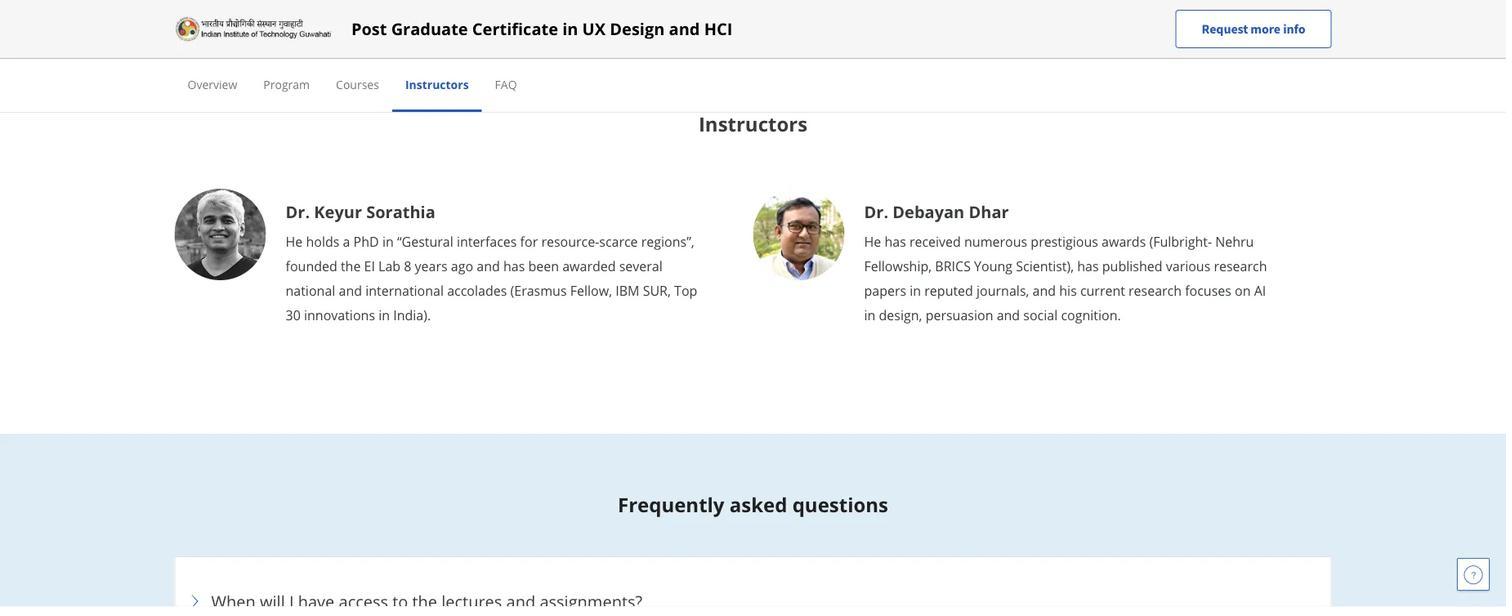 Task type: describe. For each thing, give the bounding box(es) containing it.
been
[[528, 257, 559, 275]]

dr. debayan dhar
[[864, 200, 1009, 223]]

regions",
[[641, 233, 694, 250]]

focuses
[[1185, 282, 1232, 300]]

chevron right image
[[185, 592, 205, 607]]

dr. debayan dhar image
[[753, 189, 845, 280]]

frequently asked questions
[[618, 492, 888, 518]]

resource-
[[541, 233, 599, 250]]

lab
[[378, 257, 401, 275]]

certificate
[[472, 18, 558, 40]]

more
[[1251, 21, 1281, 37]]

the
[[341, 257, 361, 275]]

in right the phd
[[382, 233, 394, 250]]

fellow,
[[570, 282, 612, 300]]

in left 'ux'
[[562, 18, 578, 40]]

scarce
[[599, 233, 638, 250]]

papers
[[864, 282, 906, 300]]

post graduate certificate in ux design and hci
[[351, 18, 733, 40]]

reputed
[[925, 282, 973, 300]]

in down papers
[[864, 306, 876, 324]]

india).
[[393, 306, 431, 324]]

he for dr. keyur sorathia
[[286, 233, 303, 250]]

interfaces
[[457, 233, 517, 250]]

received
[[910, 233, 961, 250]]

program
[[263, 76, 310, 92]]

program link
[[263, 76, 310, 92]]

phd
[[354, 233, 379, 250]]

on
[[1235, 282, 1251, 300]]

30
[[286, 306, 301, 324]]

ei
[[364, 257, 375, 275]]

design
[[610, 18, 665, 40]]

his
[[1059, 282, 1077, 300]]

certificate menu element
[[174, 59, 1332, 112]]

he holds a phd in "gestural interfaces for resource-scarce regions", founded the ei lab 8 years ago and has been awarded several national and international accolades (erasmus fellow, ibm sur, top 30 innovations in india).
[[286, 233, 697, 324]]

faq
[[495, 76, 517, 92]]

social
[[1023, 306, 1058, 324]]

and down the the
[[339, 282, 362, 300]]

dr. for dr. keyur sorathia
[[286, 200, 310, 223]]

accolades
[[447, 282, 507, 300]]

brics
[[935, 257, 971, 275]]

indian institute of technology - guwahati image
[[174, 16, 332, 42]]

has inside he holds a phd in "gestural interfaces for resource-scarce regions", founded the ei lab 8 years ago and has been awarded several national and international accolades (erasmus fellow, ibm sur, top 30 innovations in india).
[[503, 257, 525, 275]]

dr. keyur sorathia
[[286, 200, 435, 223]]

"gestural
[[397, 233, 453, 250]]

several
[[619, 257, 663, 275]]

post
[[351, 18, 387, 40]]

founded
[[286, 257, 337, 275]]

dr. keyur sorathia image
[[174, 189, 266, 280]]

cognition.
[[1061, 306, 1121, 324]]

and down interfaces
[[477, 257, 500, 275]]

0 vertical spatial research
[[1214, 257, 1267, 275]]

a
[[343, 233, 350, 250]]

holds
[[306, 233, 339, 250]]

request more info
[[1202, 21, 1306, 37]]



Task type: vqa. For each thing, say whether or not it's contained in the screenshot.
search field
no



Task type: locate. For each thing, give the bounding box(es) containing it.
0 horizontal spatial has
[[503, 257, 525, 275]]

ux
[[582, 18, 606, 40]]

keyur
[[314, 200, 362, 223]]

sur,
[[643, 282, 671, 300]]

list item
[[174, 557, 1332, 607]]

0 vertical spatial instructors
[[405, 76, 469, 92]]

in up 'design,'
[[910, 282, 921, 300]]

1 vertical spatial instructors
[[699, 111, 808, 137]]

questions
[[792, 492, 888, 518]]

1 he from the left
[[286, 233, 303, 250]]

scientist),
[[1016, 257, 1074, 275]]

fellowship,
[[864, 257, 932, 275]]

ai
[[1254, 282, 1266, 300]]

and down journals,
[[997, 306, 1020, 324]]

journals,
[[977, 282, 1029, 300]]

published
[[1102, 257, 1163, 275]]

instructors link
[[405, 76, 469, 92]]

overview
[[188, 76, 237, 92]]

national
[[286, 282, 335, 300]]

info
[[1283, 21, 1306, 37]]

current
[[1080, 282, 1125, 300]]

1 horizontal spatial he
[[864, 233, 881, 250]]

1 vertical spatial research
[[1129, 282, 1182, 300]]

instructors inside certificate menu element
[[405, 76, 469, 92]]

he
[[286, 233, 303, 250], [864, 233, 881, 250]]

request
[[1202, 21, 1248, 37]]

has down for
[[503, 257, 525, 275]]

for
[[520, 233, 538, 250]]

dr. left debayan at the right
[[864, 200, 888, 223]]

research
[[1214, 257, 1267, 275], [1129, 282, 1182, 300]]

2 he from the left
[[864, 233, 881, 250]]

has up fellowship,
[[885, 233, 906, 250]]

0 horizontal spatial instructors
[[405, 76, 469, 92]]

courses link
[[336, 76, 379, 92]]

1 horizontal spatial instructors
[[699, 111, 808, 137]]

sorathia
[[366, 200, 435, 223]]

asked
[[730, 492, 787, 518]]

2 dr. from the left
[[864, 200, 888, 223]]

top
[[674, 282, 697, 300]]

has
[[885, 233, 906, 250], [503, 257, 525, 275], [1077, 257, 1099, 275]]

dr. for dr. debayan dhar
[[864, 200, 888, 223]]

in left "india)."
[[379, 306, 390, 324]]

and left his
[[1033, 282, 1056, 300]]

1 horizontal spatial research
[[1214, 257, 1267, 275]]

nehru
[[1215, 233, 1254, 250]]

research down published
[[1129, 282, 1182, 300]]

various
[[1166, 257, 1211, 275]]

ibm
[[616, 282, 639, 300]]

0 horizontal spatial dr.
[[286, 200, 310, 223]]

ago
[[451, 257, 473, 275]]

request more info button
[[1176, 10, 1332, 48]]

and
[[669, 18, 700, 40], [477, 257, 500, 275], [339, 282, 362, 300], [1033, 282, 1056, 300], [997, 306, 1020, 324]]

awarded
[[562, 257, 616, 275]]

1 horizontal spatial dr.
[[864, 200, 888, 223]]

has up current
[[1077, 257, 1099, 275]]

(erasmus
[[510, 282, 567, 300]]

faq link
[[495, 76, 517, 92]]

courses
[[336, 76, 379, 92]]

he left holds
[[286, 233, 303, 250]]

he inside he holds a phd in "gestural interfaces for resource-scarce regions", founded the ei lab 8 years ago and has been awarded several national and international accolades (erasmus fellow, ibm sur, top 30 innovations in india).
[[286, 233, 303, 250]]

innovations
[[304, 306, 375, 324]]

overview link
[[188, 76, 237, 92]]

help center image
[[1464, 565, 1483, 584]]

young
[[974, 257, 1013, 275]]

persuasion
[[926, 306, 993, 324]]

design,
[[879, 306, 922, 324]]

graduate
[[391, 18, 468, 40]]

in
[[562, 18, 578, 40], [382, 233, 394, 250], [910, 282, 921, 300], [379, 306, 390, 324], [864, 306, 876, 324]]

and left hci
[[669, 18, 700, 40]]

dr.
[[286, 200, 310, 223], [864, 200, 888, 223]]

1 horizontal spatial has
[[885, 233, 906, 250]]

0 horizontal spatial he
[[286, 233, 303, 250]]

years
[[415, 257, 448, 275]]

hci
[[704, 18, 733, 40]]

international
[[365, 282, 444, 300]]

he up fellowship,
[[864, 233, 881, 250]]

dr. up holds
[[286, 200, 310, 223]]

frequently
[[618, 492, 725, 518]]

(fulbright-
[[1149, 233, 1212, 250]]

prestigious
[[1031, 233, 1098, 250]]

he for dr. debayan dhar
[[864, 233, 881, 250]]

he inside 'he has received numerous prestigious awards (fulbright- nehru fellowship, brics young scientist), has published various research papers in reputed journals, and his current research focuses on ai in design, persuasion and social cognition.'
[[864, 233, 881, 250]]

8
[[404, 257, 411, 275]]

dhar
[[969, 200, 1009, 223]]

awards
[[1102, 233, 1146, 250]]

0 horizontal spatial research
[[1129, 282, 1182, 300]]

numerous
[[964, 233, 1027, 250]]

debayan
[[893, 200, 965, 223]]

instructors
[[405, 76, 469, 92], [699, 111, 808, 137]]

2 horizontal spatial has
[[1077, 257, 1099, 275]]

he has received numerous prestigious awards (fulbright- nehru fellowship, brics young scientist), has published various research papers in reputed journals, and his current research focuses on ai in design, persuasion and social cognition.
[[864, 233, 1267, 324]]

research up on
[[1214, 257, 1267, 275]]

1 dr. from the left
[[286, 200, 310, 223]]



